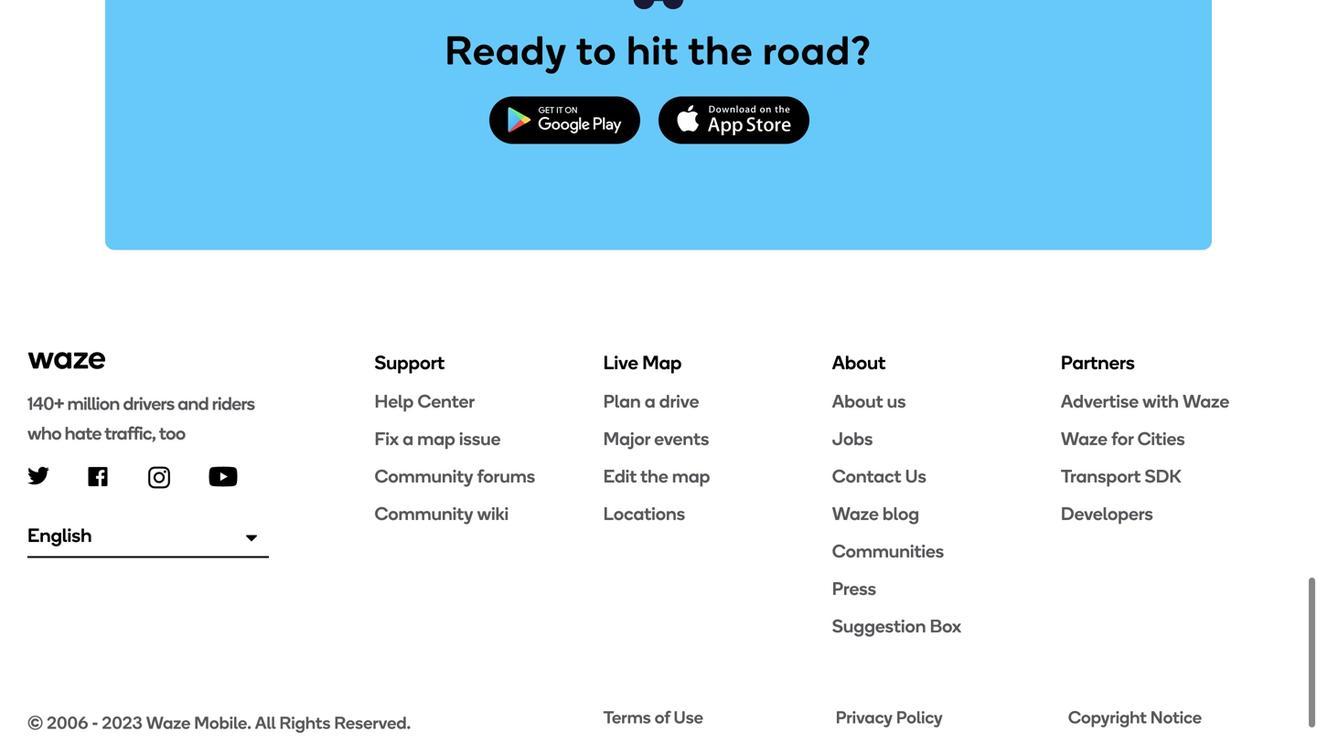 Task type: locate. For each thing, give the bounding box(es) containing it.
1 horizontal spatial map
[[672, 466, 710, 488]]

advertise with waze
[[1061, 391, 1230, 413]]

community down community forums
[[375, 503, 473, 525]]

community for community wiki
[[375, 503, 473, 525]]

0 vertical spatial about
[[832, 351, 886, 375]]

with
[[1143, 391, 1179, 413]]

community wiki link
[[375, 502, 603, 526]]

2 about from the top
[[832, 391, 883, 413]]

1 community from the top
[[375, 466, 473, 488]]

waze right 2023
[[146, 713, 191, 734]]

us
[[905, 466, 927, 488]]

fix a map issue link
[[375, 427, 603, 451]]

1 horizontal spatial a
[[645, 391, 656, 413]]

1 vertical spatial map
[[672, 466, 710, 488]]

map
[[642, 351, 682, 375]]

suggestion
[[832, 616, 926, 638]]

privacy policy link
[[836, 707, 1057, 730]]

and
[[178, 393, 209, 415]]

a inside fix a map issue link
[[403, 428, 414, 450]]

transport sdk
[[1061, 466, 1182, 488]]

about us
[[832, 391, 906, 413]]

about
[[832, 351, 886, 375], [832, 391, 883, 413]]

map for the
[[672, 466, 710, 488]]

locations
[[603, 503, 685, 525]]

events
[[654, 428, 709, 450]]

1 vertical spatial community
[[375, 503, 473, 525]]

1 vertical spatial the
[[641, 466, 668, 488]]

blog
[[883, 503, 920, 525]]

twitter link
[[27, 467, 49, 485]]

a for fix
[[403, 428, 414, 450]]

support
[[375, 351, 445, 375]]

140+
[[27, 393, 64, 415]]

help
[[375, 391, 414, 413]]

community down fix a map issue on the left
[[375, 466, 473, 488]]

about up about us
[[832, 351, 886, 375]]

0 vertical spatial the
[[688, 26, 753, 75]]

the right hit
[[688, 26, 753, 75]]

help center
[[375, 391, 475, 413]]

waze
[[1183, 391, 1230, 413], [1061, 428, 1108, 450], [832, 503, 879, 525], [146, 713, 191, 734]]

waze right with
[[1183, 391, 1230, 413]]

community
[[375, 466, 473, 488], [375, 503, 473, 525]]

to
[[577, 26, 617, 75]]

1 vertical spatial a
[[403, 428, 414, 450]]

1 about from the top
[[832, 351, 886, 375]]

2 community from the top
[[375, 503, 473, 525]]

us
[[887, 391, 906, 413]]

facebook link
[[88, 467, 108, 487]]

about inside about us "link"
[[832, 391, 883, 413]]

waze left for
[[1061, 428, 1108, 450]]

edit
[[603, 466, 637, 488]]

developers link
[[1061, 502, 1290, 526]]

a right plan
[[645, 391, 656, 413]]

terms of use link
[[603, 707, 825, 730]]

a
[[645, 391, 656, 413], [403, 428, 414, 450]]

plan a drive link
[[603, 390, 832, 413]]

map for a
[[417, 428, 455, 450]]

about up "jobs"
[[832, 391, 883, 413]]

0 vertical spatial map
[[417, 428, 455, 450]]

0 vertical spatial a
[[645, 391, 656, 413]]

communities
[[832, 541, 944, 563]]

rights
[[280, 713, 331, 734]]

0 vertical spatial community
[[375, 466, 473, 488]]

contact us
[[832, 466, 927, 488]]

about for about us
[[832, 391, 883, 413]]

1 vertical spatial about
[[832, 391, 883, 413]]

0 horizontal spatial the
[[641, 466, 668, 488]]

about for about
[[832, 351, 886, 375]]

ready
[[445, 26, 567, 75]]

the
[[688, 26, 753, 75], [641, 466, 668, 488]]

waze down contact
[[832, 503, 879, 525]]

copyright
[[1068, 708, 1147, 729]]

a inside 'plan a drive' link
[[645, 391, 656, 413]]

-
[[92, 713, 98, 734]]

map
[[417, 428, 455, 450], [672, 466, 710, 488]]

road?
[[763, 26, 872, 75]]

developers
[[1061, 503, 1153, 525]]

transport
[[1061, 466, 1141, 488]]

fix
[[375, 428, 399, 450]]

1 horizontal spatial the
[[688, 26, 753, 75]]

edit the map link
[[603, 465, 832, 488]]

community forums
[[375, 466, 535, 488]]

jobs link
[[832, 427, 1061, 451]]

map down events
[[672, 466, 710, 488]]

hit
[[627, 26, 679, 75]]

the right edit at bottom left
[[641, 466, 668, 488]]

forums
[[477, 466, 535, 488]]

ready to hit the road?
[[445, 26, 872, 75]]

youtube link
[[209, 467, 238, 487]]

major
[[603, 428, 651, 450]]

fix a map issue
[[375, 428, 501, 450]]

map down center
[[417, 428, 455, 450]]

jobs
[[832, 428, 873, 450]]

140+ million drivers and riders who hate traffic, too
[[27, 393, 255, 445]]

hate
[[65, 423, 101, 445]]

0 horizontal spatial a
[[403, 428, 414, 450]]

reserved.
[[334, 713, 411, 734]]

0 horizontal spatial map
[[417, 428, 455, 450]]

a right fix
[[403, 428, 414, 450]]

plan a drive
[[603, 391, 699, 413]]



Task type: vqa. For each thing, say whether or not it's contained in the screenshot.


Task type: describe. For each thing, give the bounding box(es) containing it.
advertise
[[1061, 391, 1139, 413]]

english
[[27, 524, 92, 548]]

contact us link
[[832, 465, 1061, 488]]

2006
[[47, 713, 88, 734]]

drive
[[659, 391, 699, 413]]

partners
[[1061, 351, 1135, 375]]

twitter image
[[27, 467, 49, 485]]

copyright notice
[[1068, 708, 1202, 729]]

wiki
[[477, 503, 509, 525]]

communities link
[[832, 540, 1061, 563]]

help center link
[[375, 390, 603, 413]]

contact
[[832, 466, 902, 488]]

mobile.
[[194, 713, 252, 734]]

major events
[[603, 428, 709, 450]]

million
[[67, 393, 120, 415]]

suggestion box
[[832, 616, 962, 638]]

edit the map
[[603, 466, 710, 488]]

community forums link
[[375, 465, 603, 488]]

{{ data.sidebar.logolink.text }} image
[[27, 351, 106, 371]]

youtube image
[[209, 467, 238, 487]]

box
[[930, 616, 962, 638]]

about us link
[[832, 390, 1061, 413]]

privacy
[[836, 708, 893, 729]]

copyright notice link
[[1068, 707, 1290, 730]]

drivers
[[123, 393, 174, 415]]

terms
[[603, 708, 651, 729]]

cities
[[1138, 428, 1185, 450]]

issue
[[459, 428, 501, 450]]

waze blog link
[[832, 502, 1061, 526]]

community wiki
[[375, 503, 509, 525]]

waze for cities link
[[1061, 427, 1290, 451]]

all
[[255, 713, 276, 734]]

live
[[603, 351, 638, 375]]

too
[[159, 423, 185, 445]]

use
[[674, 708, 703, 729]]

for
[[1112, 428, 1134, 450]]

instagram image
[[148, 467, 170, 489]]

© 2006 - 2023 waze mobile. all rights reserved.
[[27, 713, 411, 734]]

2023
[[102, 713, 143, 734]]

who
[[27, 423, 61, 445]]

riders
[[212, 393, 255, 415]]

waze for cities
[[1061, 428, 1185, 450]]

a for plan
[[645, 391, 656, 413]]

plan
[[603, 391, 641, 413]]

instagram link
[[148, 467, 170, 489]]

facebook image
[[88, 467, 108, 487]]

english link
[[27, 516, 269, 559]]

center
[[418, 391, 475, 413]]

notice
[[1151, 708, 1202, 729]]

policy
[[896, 708, 943, 729]]

suggestion box link
[[832, 615, 1061, 638]]

©
[[27, 713, 43, 734]]

press link
[[832, 577, 1061, 601]]

press
[[832, 578, 876, 600]]

privacy policy
[[836, 708, 943, 729]]

the inside edit the map link
[[641, 466, 668, 488]]

locations link
[[603, 502, 832, 526]]

live map
[[603, 351, 682, 375]]

transport sdk link
[[1061, 465, 1290, 488]]

major events link
[[603, 427, 832, 451]]

caret down image
[[246, 529, 257, 548]]

terms of use
[[603, 708, 703, 729]]

sdk
[[1145, 466, 1182, 488]]

community for community forums
[[375, 466, 473, 488]]



